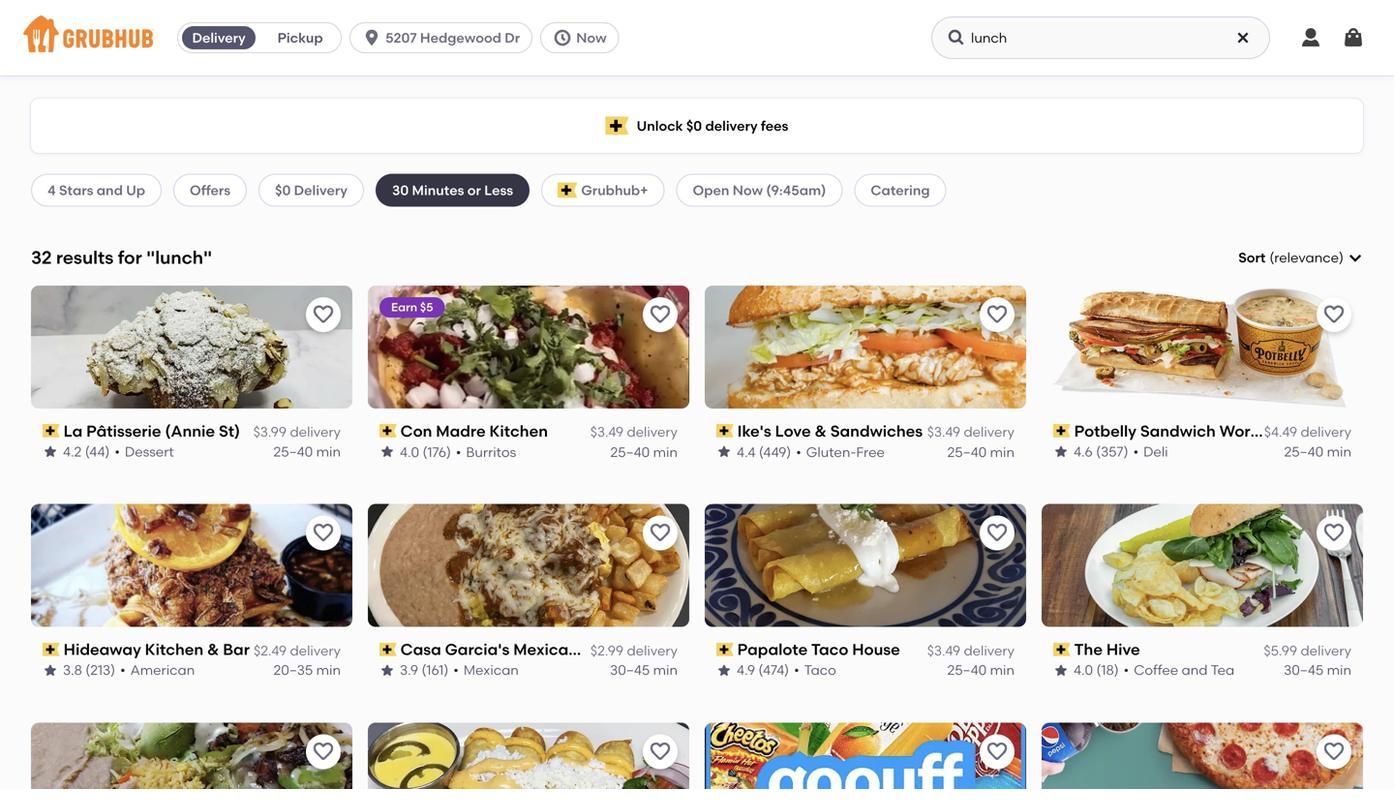 Task type: locate. For each thing, give the bounding box(es) containing it.
0 horizontal spatial grubhub plus flag logo image
[[558, 183, 578, 198]]

0 vertical spatial grubhub plus flag logo image
[[606, 117, 629, 135]]

star icon image for hideaway kitchen & bar
[[43, 663, 58, 679]]

the hive logo image
[[1042, 504, 1364, 627]]

25–40 min for con madre kitchen
[[611, 444, 678, 460]]

$3.49 delivery
[[591, 424, 678, 440], [928, 424, 1015, 440], [928, 643, 1015, 659]]

min down $3.99 delivery
[[316, 444, 341, 460]]

$3.49 for papalote taco house
[[928, 643, 961, 659]]

1 horizontal spatial delivery
[[294, 182, 348, 198]]

$2.99
[[591, 643, 624, 659]]

"lunch"
[[146, 247, 212, 268]]

4
[[47, 182, 56, 198]]

delivery for potbelly sandwich works
[[1301, 424, 1352, 440]]

25–40 min for papalote taco house
[[948, 662, 1015, 679]]

main navigation navigation
[[0, 0, 1395, 76]]

con madre kitchen logo image
[[368, 286, 690, 409]]

save this restaurant button for taqueria arandas 2 logo
[[306, 735, 341, 770]]

delivery for con madre kitchen
[[627, 424, 678, 440]]

hideaway kitchen & bar logo image
[[31, 504, 353, 627]]

1 horizontal spatial and
[[1182, 662, 1208, 679]]

0 horizontal spatial and
[[97, 182, 123, 198]]

hideaway
[[64, 641, 141, 659]]

taco for papalote
[[812, 641, 849, 659]]

• coffee and tea
[[1124, 662, 1235, 679]]

save this restaurant image
[[649, 303, 672, 326], [986, 303, 1009, 326], [1323, 303, 1347, 326], [649, 522, 672, 545], [986, 522, 1009, 545], [1323, 522, 1347, 545], [312, 741, 335, 764], [649, 741, 672, 764], [986, 741, 1009, 764], [1323, 741, 1347, 764]]

$3.49 for con madre kitchen
[[591, 424, 624, 440]]

•
[[115, 444, 120, 460], [456, 444, 462, 460], [797, 444, 802, 460], [1134, 444, 1139, 460], [120, 662, 126, 679], [454, 662, 459, 679], [794, 662, 800, 679], [1124, 662, 1130, 679]]

subscription pass image left potbelly on the bottom of page
[[1054, 424, 1071, 438]]

subscription pass image left la
[[43, 424, 60, 438]]

taqueria arandas 2 logo image
[[31, 723, 353, 790]]

0 horizontal spatial &
[[207, 641, 219, 659]]

0 horizontal spatial 30–45
[[610, 662, 650, 679]]

min left 4.0 (18)
[[991, 662, 1015, 679]]

25–40 min
[[274, 444, 341, 460], [611, 444, 678, 460], [948, 444, 1015, 460], [1285, 444, 1352, 460], [948, 662, 1015, 679]]

$0 right offers
[[275, 182, 291, 198]]

min down '$2.99 delivery'
[[654, 662, 678, 679]]

save this restaurant image
[[312, 303, 335, 326], [312, 522, 335, 545]]

0 vertical spatial &
[[815, 422, 827, 441]]

& up gluten-
[[815, 422, 827, 441]]

(213)
[[85, 662, 115, 679]]

0 vertical spatial now
[[577, 30, 607, 46]]

(176)
[[423, 444, 451, 460]]

unlock $0 delivery fees
[[637, 118, 789, 134]]

• for love
[[797, 444, 802, 460]]

1 30–45 from the left
[[610, 662, 650, 679]]

1 horizontal spatial now
[[733, 182, 763, 198]]

svg image
[[1300, 26, 1323, 49], [1348, 250, 1364, 266]]

• right (44)
[[115, 444, 120, 460]]

20–35
[[274, 662, 313, 679]]

30–45 min for casa garcia's mexican restaurant
[[610, 662, 678, 679]]

0 horizontal spatial 4.0
[[400, 444, 420, 460]]

and left tea
[[1182, 662, 1208, 679]]

pickup button
[[260, 22, 341, 53]]

30–45
[[610, 662, 650, 679], [1285, 662, 1325, 679]]

4.2 (44)
[[63, 444, 110, 460]]

delivery left 30
[[294, 182, 348, 198]]

• right (161)
[[454, 662, 459, 679]]

delivery left pickup
[[192, 30, 246, 46]]

1 vertical spatial save this restaurant image
[[312, 522, 335, 545]]

burritos
[[466, 444, 517, 460]]

ike's
[[738, 422, 772, 441]]

min for the hive
[[1328, 662, 1352, 679]]

1 vertical spatial mexican
[[464, 662, 519, 679]]

• deli
[[1134, 444, 1169, 460]]

love
[[776, 422, 811, 441]]

save this restaurant button for casa garcia's mexican restaurant logo
[[643, 516, 678, 551]]

4.9
[[737, 662, 756, 679]]

dessert
[[125, 444, 174, 460]]

• taco
[[794, 662, 837, 679]]

• burritos
[[456, 444, 517, 460]]

4.0 down the
[[1074, 662, 1094, 679]]

1 horizontal spatial kitchen
[[490, 422, 548, 441]]

papalote taco house logo image
[[705, 504, 1027, 627]]

• right (474) on the bottom of page
[[794, 662, 800, 679]]

star icon image left "3.8"
[[43, 663, 58, 679]]

subscription pass image left casa
[[380, 643, 397, 657]]

and left up
[[97, 182, 123, 198]]

Search for food, convenience, alcohol... search field
[[932, 16, 1271, 59]]

save this restaurant button
[[306, 297, 341, 332], [643, 297, 678, 332], [980, 297, 1015, 332], [1317, 297, 1352, 332], [306, 516, 341, 551], [643, 516, 678, 551], [980, 516, 1015, 551], [1317, 516, 1352, 551], [306, 735, 341, 770], [643, 735, 678, 770], [980, 735, 1015, 770], [1317, 735, 1352, 770]]

2 30–45 min from the left
[[1285, 662, 1352, 679]]

min for la pâtisserie (annie st)
[[316, 444, 341, 460]]

(18)
[[1097, 662, 1120, 679]]

• right the (213)
[[120, 662, 126, 679]]

save this restaurant image for la pâtisserie (annie st)
[[312, 303, 335, 326]]

0 vertical spatial svg image
[[1300, 26, 1323, 49]]

subscription pass image for potbelly sandwich works
[[1054, 424, 1071, 438]]

save this restaurant image for the '7-eleven logo'
[[1323, 741, 1347, 764]]

taco down papalote taco house
[[805, 662, 837, 679]]

4.0 (176)
[[400, 444, 451, 460]]

0 vertical spatial 4.0
[[400, 444, 420, 460]]

save this restaurant button for the hive logo
[[1317, 516, 1352, 551]]

star icon image
[[43, 444, 58, 460], [380, 444, 395, 460], [717, 444, 732, 460], [1054, 444, 1069, 460], [43, 663, 58, 679], [380, 663, 395, 679], [717, 663, 732, 679], [1054, 663, 1069, 679]]

save this restaurant image for gopuff - convenience, alcohol, & more logo
[[986, 741, 1009, 764]]

25–40 min for la pâtisserie (annie st)
[[274, 444, 341, 460]]

star icon image left 3.9
[[380, 663, 395, 679]]

3.8
[[63, 662, 82, 679]]

kitchen up burritos
[[490, 422, 548, 441]]

grubhub plus flag logo image left grubhub+ on the left
[[558, 183, 578, 198]]

$0 right unlock
[[687, 118, 702, 134]]

min
[[316, 444, 341, 460], [654, 444, 678, 460], [991, 444, 1015, 460], [1328, 444, 1352, 460], [316, 662, 341, 679], [654, 662, 678, 679], [991, 662, 1015, 679], [1328, 662, 1352, 679]]

coffee
[[1135, 662, 1179, 679]]

0 vertical spatial and
[[97, 182, 123, 198]]

1 horizontal spatial 30–45
[[1285, 662, 1325, 679]]

$3.49 delivery for ike's love & sandwiches
[[928, 424, 1015, 440]]

save this restaurant button for the '7-eleven logo'
[[1317, 735, 1352, 770]]

(449)
[[759, 444, 792, 460]]

svg image
[[1343, 26, 1366, 49], [362, 28, 382, 47], [553, 28, 573, 47], [947, 28, 967, 47], [1236, 30, 1252, 46]]

earn $5
[[391, 300, 433, 314]]

for
[[118, 247, 142, 268]]

• for madre
[[456, 444, 462, 460]]

• right (18)
[[1124, 662, 1130, 679]]

subscription pass image
[[43, 424, 60, 438], [380, 424, 397, 438], [717, 424, 734, 438], [43, 643, 60, 657], [717, 643, 734, 657]]

4.0 down con
[[400, 444, 420, 460]]

1 vertical spatial &
[[207, 641, 219, 659]]

papalote
[[738, 641, 808, 659]]

star icon image left 4.9
[[717, 663, 732, 679]]

subscription pass image left 'hideaway'
[[43, 643, 60, 657]]

min left 4.6
[[991, 444, 1015, 460]]

1 save this restaurant image from the top
[[312, 303, 335, 326]]

save this restaurant image for the hive logo
[[1323, 522, 1347, 545]]

1 horizontal spatial &
[[815, 422, 827, 441]]

star icon image left 4.6
[[1054, 444, 1069, 460]]

delivery button
[[178, 22, 260, 53]]

grubhub plus flag logo image left unlock
[[606, 117, 629, 135]]

• down madre
[[456, 444, 462, 460]]

1 vertical spatial grubhub plus flag logo image
[[558, 183, 578, 198]]

$4.49
[[1265, 424, 1298, 440]]

1 vertical spatial svg image
[[1348, 250, 1364, 266]]

min left 4.4
[[654, 444, 678, 460]]

• for hive
[[1124, 662, 1130, 679]]

$3.99 delivery
[[253, 424, 341, 440]]

star icon image left the 4.2
[[43, 444, 58, 460]]

mexican down garcia's
[[464, 662, 519, 679]]

casa
[[401, 641, 442, 659]]

taco up • taco
[[812, 641, 849, 659]]

$3.99
[[253, 424, 287, 440]]

1 horizontal spatial svg image
[[1348, 250, 1364, 266]]

subscription pass image
[[1054, 424, 1071, 438], [380, 643, 397, 657], [1054, 643, 1071, 657]]

30–45 min
[[610, 662, 678, 679], [1285, 662, 1352, 679]]

0 horizontal spatial now
[[577, 30, 607, 46]]

1 vertical spatial and
[[1182, 662, 1208, 679]]

min right 20–35
[[316, 662, 341, 679]]

(
[[1270, 249, 1275, 266]]

3.9
[[400, 662, 419, 679]]

1 horizontal spatial 30–45 min
[[1285, 662, 1352, 679]]

4.9 (474)
[[737, 662, 790, 679]]

30–45 down '$2.99 delivery'
[[610, 662, 650, 679]]

$5
[[420, 300, 433, 314]]

save this restaurant image for papalote taco house logo
[[986, 522, 1009, 545]]

&
[[815, 422, 827, 441], [207, 641, 219, 659]]

delivery
[[192, 30, 246, 46], [294, 182, 348, 198]]

0 horizontal spatial 30–45 min
[[610, 662, 678, 679]]

potbelly sandwich works
[[1075, 422, 1267, 441]]

subscription pass image left con
[[380, 424, 397, 438]]

30–45 min down $5.99 delivery
[[1285, 662, 1352, 679]]

delivery for papalote taco house
[[964, 643, 1015, 659]]

star icon image left 4.0 (176)
[[380, 444, 395, 460]]

save this restaurant button for "ike's love & sandwiches logo"
[[980, 297, 1015, 332]]

min for con madre kitchen
[[654, 444, 678, 460]]

min down $5.99 delivery
[[1328, 662, 1352, 679]]

& left 'bar'
[[207, 641, 219, 659]]

1 vertical spatial 4.0
[[1074, 662, 1094, 679]]

None field
[[1239, 248, 1364, 268]]

mexican left $2.99
[[514, 641, 578, 659]]

up
[[126, 182, 145, 198]]

star icon image left 4.4
[[717, 444, 732, 460]]

taco for •
[[805, 662, 837, 679]]

star icon image for the hive
[[1054, 663, 1069, 679]]

potbelly sandwich works logo image
[[1042, 286, 1364, 409]]

$3.49 delivery for papalote taco house
[[928, 643, 1015, 659]]

1 vertical spatial kitchen
[[145, 641, 204, 659]]

1 horizontal spatial 4.0
[[1074, 662, 1094, 679]]

25–40
[[274, 444, 313, 460], [611, 444, 650, 460], [948, 444, 987, 460], [1285, 444, 1325, 460], [948, 662, 987, 679]]

save this restaurant button for la playa logo
[[643, 735, 678, 770]]

subscription pass image left papalote
[[717, 643, 734, 657]]

4.6 (357)
[[1074, 444, 1129, 460]]

0 horizontal spatial svg image
[[1300, 26, 1323, 49]]

1 vertical spatial now
[[733, 182, 763, 198]]

pâtisserie
[[86, 422, 161, 441]]

sandwich
[[1141, 422, 1216, 441]]

star icon image left 4.0 (18)
[[1054, 663, 1069, 679]]

25–40 for con madre kitchen
[[611, 444, 650, 460]]

grubhub plus flag logo image
[[606, 117, 629, 135], [558, 183, 578, 198]]

4.0 for the hive
[[1074, 662, 1094, 679]]

subscription pass image for la pâtisserie (annie st)
[[43, 424, 60, 438]]

bar
[[223, 641, 250, 659]]

1 horizontal spatial $0
[[687, 118, 702, 134]]

0 vertical spatial taco
[[812, 641, 849, 659]]

0 vertical spatial save this restaurant image
[[312, 303, 335, 326]]

• down love at right bottom
[[797, 444, 802, 460]]

4.0
[[400, 444, 420, 460], [1074, 662, 1094, 679]]

$2.49
[[254, 643, 287, 659]]

1 30–45 min from the left
[[610, 662, 678, 679]]

now right dr
[[577, 30, 607, 46]]

la pâtisserie (annie st) logo image
[[31, 286, 353, 409]]

• left deli
[[1134, 444, 1139, 460]]

• for kitchen
[[120, 662, 126, 679]]

0 horizontal spatial delivery
[[192, 30, 246, 46]]

con madre kitchen
[[401, 422, 548, 441]]

30–45 min down '$2.99 delivery'
[[610, 662, 678, 679]]

0 horizontal spatial $0
[[275, 182, 291, 198]]

1 horizontal spatial grubhub plus flag logo image
[[606, 117, 629, 135]]

• for pâtisserie
[[115, 444, 120, 460]]

now
[[577, 30, 607, 46], [733, 182, 763, 198]]

subscription pass image left the
[[1054, 643, 1071, 657]]

30–45 down $5.99 delivery
[[1285, 662, 1325, 679]]

min down $4.49 delivery
[[1328, 444, 1352, 460]]

0 vertical spatial delivery
[[192, 30, 246, 46]]

0 vertical spatial kitchen
[[490, 422, 548, 441]]

taco
[[812, 641, 849, 659], [805, 662, 837, 679]]

save this restaurant button for hideaway kitchen & bar logo
[[306, 516, 341, 551]]

subscription pass image for the hive
[[1054, 643, 1071, 657]]

sort
[[1239, 249, 1266, 266]]

unlock
[[637, 118, 684, 134]]

1 vertical spatial taco
[[805, 662, 837, 679]]

stars
[[59, 182, 93, 198]]

subscription pass image left ike's at right
[[717, 424, 734, 438]]

25–40 min for potbelly sandwich works
[[1285, 444, 1352, 460]]

grubhub+
[[582, 182, 649, 198]]

delivery
[[706, 118, 758, 134], [290, 424, 341, 440], [627, 424, 678, 440], [964, 424, 1015, 440], [1301, 424, 1352, 440], [290, 643, 341, 659], [627, 643, 678, 659], [964, 643, 1015, 659], [1301, 643, 1352, 659]]

2 30–45 from the left
[[1285, 662, 1325, 679]]

2 save this restaurant image from the top
[[312, 522, 335, 545]]

star icon image for casa garcia's mexican restaurant
[[380, 663, 395, 679]]

madre
[[436, 422, 486, 441]]

and
[[97, 182, 123, 198], [1182, 662, 1208, 679]]

kitchen up american
[[145, 641, 204, 659]]

now right open
[[733, 182, 763, 198]]

save this restaurant image for "ike's love & sandwiches logo"
[[986, 303, 1009, 326]]

7-eleven logo image
[[1042, 723, 1364, 790]]

free
[[857, 444, 885, 460]]

svg image inside 5207 hedgewood dr button
[[362, 28, 382, 47]]

• for garcia's
[[454, 662, 459, 679]]



Task type: vqa. For each thing, say whether or not it's contained in the screenshot.
"Main Navigation" navigation
yes



Task type: describe. For each thing, give the bounding box(es) containing it.
$5.99 delivery
[[1265, 643, 1352, 659]]

25–40 min for ike's love & sandwiches
[[948, 444, 1015, 460]]

hideaway kitchen & bar
[[64, 641, 250, 659]]

save this restaurant button for papalote taco house logo
[[980, 516, 1015, 551]]

subscription pass image for casa garcia's mexican restaurant
[[380, 643, 397, 657]]

subscription pass image for con madre kitchen
[[380, 424, 397, 438]]

casa garcia's mexican restaurant logo image
[[368, 504, 690, 627]]

none field containing sort
[[1239, 248, 1364, 268]]

30–45 min for the hive
[[1285, 662, 1352, 679]]

ike's love & sandwiches
[[738, 422, 923, 441]]

delivery inside button
[[192, 30, 246, 46]]

5207
[[386, 30, 417, 46]]

ike's love & sandwiches logo image
[[705, 286, 1027, 409]]

hedgewood
[[420, 30, 502, 46]]

1 vertical spatial delivery
[[294, 182, 348, 198]]

save this restaurant button for 'la pâtisserie (annie st) logo'
[[306, 297, 341, 332]]

and for tea
[[1182, 662, 1208, 679]]

25–40 for ike's love & sandwiches
[[948, 444, 987, 460]]

$4.49 delivery
[[1265, 424, 1352, 440]]

• for taco
[[794, 662, 800, 679]]

delivery for hideaway kitchen & bar
[[290, 643, 341, 659]]

(357)
[[1097, 444, 1129, 460]]

min for ike's love & sandwiches
[[991, 444, 1015, 460]]

min for casa garcia's mexican restaurant
[[654, 662, 678, 679]]

now inside button
[[577, 30, 607, 46]]

sort ( relevance )
[[1239, 249, 1345, 266]]

grubhub plus flag logo image for grubhub+
[[558, 183, 578, 198]]

4.2
[[63, 444, 82, 460]]

svg image inside main navigation navigation
[[1300, 26, 1323, 49]]

gluten-
[[807, 444, 857, 460]]

• gluten-free
[[797, 444, 885, 460]]

now button
[[541, 22, 627, 53]]

subscription pass image for hideaway kitchen & bar
[[43, 643, 60, 657]]

30–45 for casa garcia's mexican restaurant
[[610, 662, 650, 679]]

garcia's
[[445, 641, 510, 659]]

5207 hedgewood dr button
[[350, 22, 541, 53]]

3.8 (213)
[[63, 662, 115, 679]]

25–40 for potbelly sandwich works
[[1285, 444, 1325, 460]]

american
[[130, 662, 195, 679]]

deli
[[1144, 444, 1169, 460]]

(44)
[[85, 444, 110, 460]]

gopuff - convenience, alcohol, & more logo image
[[705, 723, 1027, 790]]

$2.99 delivery
[[591, 643, 678, 659]]

the
[[1075, 641, 1103, 659]]

save this restaurant button for potbelly sandwich works logo
[[1317, 297, 1352, 332]]

hive
[[1107, 641, 1141, 659]]

32
[[31, 247, 52, 268]]

tea
[[1212, 662, 1235, 679]]

30 minutes or less
[[392, 182, 514, 198]]

save this restaurant image for taqueria arandas 2 logo
[[312, 741, 335, 764]]

minutes
[[412, 182, 464, 198]]

min for potbelly sandwich works
[[1328, 444, 1352, 460]]

subscription pass image for papalote taco house
[[717, 643, 734, 657]]

1 vertical spatial $0
[[275, 182, 291, 198]]

star icon image for la pâtisserie (annie st)
[[43, 444, 58, 460]]

4.0 for con madre kitchen
[[400, 444, 420, 460]]

star icon image for potbelly sandwich works
[[1054, 444, 1069, 460]]

delivery for the hive
[[1301, 643, 1352, 659]]

(474)
[[759, 662, 790, 679]]

save this restaurant image for hideaway kitchen & bar
[[312, 522, 335, 545]]

earn
[[391, 300, 418, 314]]

• dessert
[[115, 444, 174, 460]]

save this restaurant image for casa garcia's mexican restaurant logo
[[649, 522, 672, 545]]

catering
[[871, 182, 931, 198]]

open
[[693, 182, 730, 198]]

grubhub plus flag logo image for unlock $0 delivery fees
[[606, 117, 629, 135]]

open now (9:45am)
[[693, 182, 827, 198]]

pickup
[[278, 30, 323, 46]]

0 vertical spatial mexican
[[514, 641, 578, 659]]

delivery for casa garcia's mexican restaurant
[[627, 643, 678, 659]]

less
[[485, 182, 514, 198]]

$2.49 delivery
[[254, 643, 341, 659]]

20–35 min
[[274, 662, 341, 679]]

• for sandwich
[[1134, 444, 1139, 460]]

32 results for "lunch"
[[31, 247, 212, 268]]

and for up
[[97, 182, 123, 198]]

3.9 (161)
[[400, 662, 449, 679]]

con
[[401, 422, 432, 441]]

min for hideaway kitchen & bar
[[316, 662, 341, 679]]

$3.49 delivery for con madre kitchen
[[591, 424, 678, 440]]

0 horizontal spatial kitchen
[[145, 641, 204, 659]]

house
[[853, 641, 901, 659]]

25–40 for papalote taco house
[[948, 662, 987, 679]]

4.4
[[737, 444, 756, 460]]

• american
[[120, 662, 195, 679]]

restaurant
[[582, 641, 667, 659]]

casa garcia's mexican restaurant
[[401, 641, 667, 659]]

works
[[1220, 422, 1267, 441]]

sandwiches
[[831, 422, 923, 441]]

potbelly
[[1075, 422, 1137, 441]]

save this restaurant button for gopuff - convenience, alcohol, & more logo
[[980, 735, 1015, 770]]

papalote taco house
[[738, 641, 901, 659]]

save this restaurant image for la playa logo
[[649, 741, 672, 764]]

30–45 for the hive
[[1285, 662, 1325, 679]]

• mexican
[[454, 662, 519, 679]]

or
[[468, 182, 481, 198]]

& for sandwiches
[[815, 422, 827, 441]]

)
[[1340, 249, 1345, 266]]

st)
[[219, 422, 240, 441]]

4.0 (18)
[[1074, 662, 1120, 679]]

the hive
[[1075, 641, 1141, 659]]

relevance
[[1275, 249, 1340, 266]]

offers
[[190, 182, 231, 198]]

min for papalote taco house
[[991, 662, 1015, 679]]

delivery for la pâtisserie (annie st)
[[290, 424, 341, 440]]

la pâtisserie (annie st)
[[64, 422, 240, 441]]

la playa logo image
[[368, 723, 690, 790]]

5207 hedgewood dr
[[386, 30, 520, 46]]

(9:45am)
[[767, 182, 827, 198]]

star icon image for ike's love & sandwiches
[[717, 444, 732, 460]]

la
[[64, 422, 83, 441]]

fees
[[761, 118, 789, 134]]

(annie
[[165, 422, 215, 441]]

svg image inside the now button
[[553, 28, 573, 47]]

(161)
[[422, 662, 449, 679]]

save this restaurant image for potbelly sandwich works logo
[[1323, 303, 1347, 326]]

$3.49 for ike's love & sandwiches
[[928, 424, 961, 440]]

dr
[[505, 30, 520, 46]]

star icon image for con madre kitchen
[[380, 444, 395, 460]]

results
[[56, 247, 114, 268]]

& for bar
[[207, 641, 219, 659]]

$0 delivery
[[275, 182, 348, 198]]

$5.99
[[1265, 643, 1298, 659]]

delivery for ike's love & sandwiches
[[964, 424, 1015, 440]]

0 vertical spatial $0
[[687, 118, 702, 134]]

30
[[392, 182, 409, 198]]

subscription pass image for ike's love & sandwiches
[[717, 424, 734, 438]]

4.4 (449)
[[737, 444, 792, 460]]

star icon image for papalote taco house
[[717, 663, 732, 679]]

25–40 for la pâtisserie (annie st)
[[274, 444, 313, 460]]



